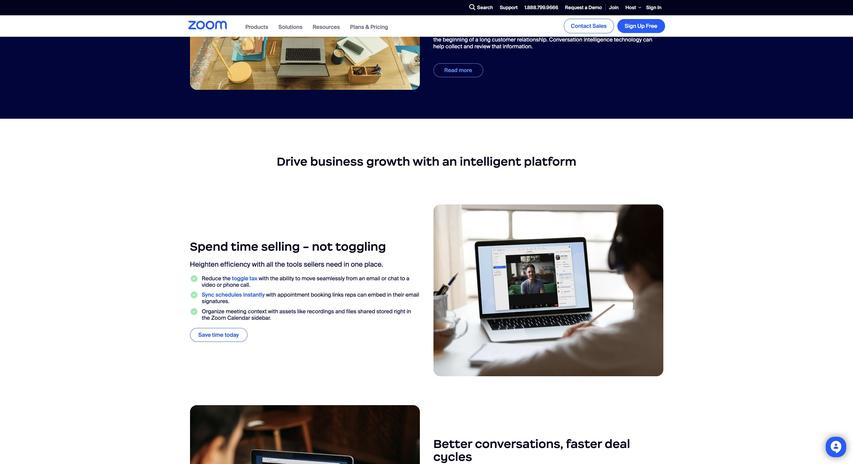 Task type: vqa. For each thing, say whether or not it's contained in the screenshot.
Efficiency
yes



Task type: locate. For each thing, give the bounding box(es) containing it.
toggle tax link
[[232, 275, 257, 282]]

1 vertical spatial their
[[393, 292, 404, 299]]

to right sales
[[607, 23, 612, 30]]

deals
[[569, 23, 582, 30]]

embed
[[368, 292, 386, 299]]

assets
[[279, 308, 296, 315]]

that
[[492, 43, 502, 50]]

links
[[332, 292, 344, 299]]

tech tips for small businesses image
[[190, 0, 420, 90]]

None search field
[[444, 2, 468, 13]]

your up relationship.
[[519, 23, 530, 30]]

0 horizontal spatial of
[[469, 36, 474, 43]]

sign for sign in
[[646, 4, 656, 10]]

is left 'track'
[[494, 30, 498, 37]]

sales up leader, on the top of the page
[[461, 8, 477, 17]]

2 vertical spatial in
[[407, 308, 411, 315]]

1 vertical spatial intelligence
[[584, 36, 613, 43]]

sales up beginning
[[446, 23, 459, 30]]

place.
[[364, 260, 383, 269]]

contact
[[571, 22, 591, 30]]

the left zoom
[[202, 315, 210, 322]]

a left demo
[[585, 4, 588, 10]]

0 horizontal spatial or
[[217, 282, 222, 289]]

platform
[[524, 154, 576, 169]]

the inside organize meeting context with assets like recordings and files shared stored right in the zoom calendar sidebar.
[[202, 315, 210, 322]]

of right how
[[469, 36, 474, 43]]

team up review
[[480, 30, 493, 37]]

0 vertical spatial an
[[442, 154, 457, 169]]

the
[[547, 30, 555, 37], [433, 36, 442, 43], [275, 260, 285, 269], [223, 275, 231, 282], [270, 275, 278, 282], [202, 315, 210, 322]]

0 vertical spatial time
[[231, 240, 258, 255]]

or
[[381, 275, 387, 282], [217, 282, 222, 289]]

1 vertical spatial sales
[[446, 23, 459, 30]]

zoom logo image
[[188, 21, 227, 30]]

the inside with the ability to move seamlessly from an email or chat to a video or phone call.
[[270, 275, 278, 282]]

sales
[[593, 22, 607, 30]]

sellers
[[304, 260, 324, 269]]

to left move
[[295, 275, 300, 282]]

0 horizontal spatial an
[[359, 275, 365, 282]]

request a demo
[[565, 4, 602, 10]]

0 horizontal spatial sign
[[625, 22, 636, 30]]

and down conversation
[[545, 23, 555, 30]]

0 horizontal spatial can
[[357, 292, 367, 299]]

a right chat
[[406, 275, 409, 282]]

1 horizontal spatial to
[[400, 275, 405, 282]]

0 horizontal spatial is
[[494, 30, 498, 37]]

email
[[366, 275, 380, 282], [406, 292, 419, 299]]

sales
[[461, 8, 477, 17], [446, 23, 459, 30]]

can
[[528, 30, 538, 37], [643, 36, 652, 43], [357, 292, 367, 299]]

move
[[302, 275, 315, 282]]

sign up opportunity
[[625, 22, 636, 30]]

can left be
[[528, 30, 538, 37]]

save time today
[[198, 332, 239, 339]]

customer
[[492, 36, 516, 43]]

video
[[202, 282, 215, 289]]

the right be
[[547, 30, 555, 37]]

recordings
[[307, 308, 334, 315]]

and down free in the right of the page
[[651, 30, 660, 37]]

of right 'track'
[[513, 23, 518, 30]]

spend time selling - not toggling
[[190, 240, 386, 255]]

1.888.799.9666 link
[[521, 0, 562, 15]]

1 vertical spatial email
[[406, 292, 419, 299]]

sign in link
[[643, 0, 665, 15]]

-
[[303, 240, 309, 255]]

0 horizontal spatial sales
[[446, 23, 459, 30]]

1 horizontal spatial in
[[387, 292, 392, 299]]

heighten efficiency with all the tools sellers need in one place.
[[190, 260, 383, 269]]

meeting
[[226, 308, 247, 315]]

read more
[[444, 67, 472, 74]]

seamlessly
[[317, 275, 345, 282]]

more
[[459, 67, 472, 74]]

intelligence down critical
[[584, 36, 613, 43]]

the left ability
[[270, 275, 278, 282]]

0 vertical spatial in
[[344, 260, 349, 269]]

in right right
[[407, 308, 411, 315]]

1 horizontal spatial email
[[406, 292, 419, 299]]

one
[[351, 260, 363, 269]]

intelligence up contact sales
[[568, 8, 604, 17]]

solutions
[[278, 23, 302, 31]]

tools
[[287, 260, 302, 269]]

your up technology
[[613, 23, 624, 30]]

0 vertical spatial their
[[556, 23, 567, 30]]

sync schedules instantly link
[[202, 292, 265, 299]]

intelligence inside as a sales leader, keeping track of your team and their deals is critical to your success. knowing how your team is performing can be the difference between a lost opportunity and the beginning of a long customer relationship. conversation intelligence technology can help collect and review that information.
[[584, 36, 613, 43]]

with the ability to move seamlessly from an email or chat to a video or phone call.
[[202, 275, 409, 289]]

1 horizontal spatial of
[[513, 23, 518, 30]]

how
[[456, 30, 467, 37]]

or right the video
[[217, 282, 222, 289]]

0 vertical spatial of
[[513, 23, 518, 30]]

1 vertical spatial of
[[469, 36, 474, 43]]

1 horizontal spatial time
[[231, 240, 258, 255]]

0 horizontal spatial their
[[393, 292, 404, 299]]

be
[[539, 30, 545, 37]]

appointment
[[278, 292, 310, 299]]

your
[[519, 23, 530, 30], [613, 23, 624, 30], [468, 30, 479, 37]]

2 horizontal spatial your
[[613, 23, 624, 30]]

success.
[[625, 23, 648, 30]]

sign left in
[[646, 4, 656, 10]]

time up "efficiency"
[[231, 240, 258, 255]]

1 horizontal spatial sales
[[461, 8, 477, 17]]

their inside the with appointment booking links reps can embed in their email signatures.
[[393, 292, 404, 299]]

improve
[[433, 8, 459, 17]]

plans & pricing link
[[350, 23, 388, 31]]

1 horizontal spatial team
[[531, 23, 544, 30]]

1 horizontal spatial is
[[584, 23, 588, 30]]

and left review
[[464, 43, 473, 50]]

host button
[[622, 0, 643, 15]]

1 vertical spatial time
[[212, 332, 223, 339]]

2 horizontal spatial in
[[407, 308, 411, 315]]

growth
[[366, 154, 410, 169]]

team up relationship.
[[531, 23, 544, 30]]

in
[[344, 260, 349, 269], [387, 292, 392, 299], [407, 308, 411, 315]]

time for save
[[212, 332, 223, 339]]

read more link
[[433, 63, 483, 77]]

toggle
[[232, 275, 248, 282]]

their up right
[[393, 292, 404, 299]]

to
[[607, 23, 612, 30], [295, 275, 300, 282], [400, 275, 405, 282]]

1 vertical spatial sign
[[625, 22, 636, 30]]

up
[[638, 22, 645, 30]]

with inside with the ability to move seamlessly from an email or chat to a video or phone call.
[[259, 275, 269, 282]]

or left chat
[[381, 275, 387, 282]]

0 horizontal spatial email
[[366, 275, 380, 282]]

a right 'as'
[[441, 23, 444, 30]]

with inside organize meeting context with assets like recordings and files shared stored right in the zoom calendar sidebar.
[[268, 308, 278, 315]]

1 horizontal spatial your
[[519, 23, 530, 30]]

0 vertical spatial email
[[366, 275, 380, 282]]

your right how
[[468, 30, 479, 37]]

conversations,
[[475, 437, 563, 452]]

0 horizontal spatial your
[[468, 30, 479, 37]]

and left files
[[335, 308, 345, 315]]

1 vertical spatial an
[[359, 275, 365, 282]]

1 horizontal spatial sign
[[646, 4, 656, 10]]

time right save
[[212, 332, 223, 339]]

call.
[[240, 282, 250, 289]]

conversation
[[526, 8, 566, 17]]

can right 'reps'
[[357, 292, 367, 299]]

in left 'one'
[[344, 260, 349, 269]]

0 horizontal spatial in
[[344, 260, 349, 269]]

1 horizontal spatial their
[[556, 23, 567, 30]]

critical
[[589, 23, 606, 30]]

2 horizontal spatial to
[[607, 23, 612, 30]]

spend time selling - not toggling image
[[433, 205, 663, 377]]

their up conversation
[[556, 23, 567, 30]]

in right embed
[[387, 292, 392, 299]]

sales inside as a sales leader, keeping track of your team and their deals is critical to your success. knowing how your team is performing can be the difference between a lost opportunity and the beginning of a long customer relationship. conversation intelligence technology can help collect and review that information.
[[446, 23, 459, 30]]

search image
[[469, 4, 475, 10], [469, 4, 475, 10]]

their
[[556, 23, 567, 30], [393, 292, 404, 299]]

1 vertical spatial in
[[387, 292, 392, 299]]

and
[[545, 23, 555, 30], [651, 30, 660, 37], [464, 43, 473, 50], [335, 308, 345, 315]]

to right chat
[[400, 275, 405, 282]]

0 vertical spatial sign
[[646, 4, 656, 10]]

is
[[584, 23, 588, 30], [494, 30, 498, 37]]

is right deals on the right of page
[[584, 23, 588, 30]]

can down free in the right of the page
[[643, 36, 652, 43]]

0 horizontal spatial time
[[212, 332, 223, 339]]



Task type: describe. For each thing, give the bounding box(es) containing it.
1 horizontal spatial an
[[442, 154, 457, 169]]

the right all
[[275, 260, 285, 269]]

relationship.
[[517, 36, 548, 43]]

join
[[609, 4, 619, 10]]

not
[[312, 240, 333, 255]]

a inside request a demo link
[[585, 4, 588, 10]]

deal
[[605, 437, 630, 452]]

&
[[365, 23, 369, 31]]

conversation
[[549, 36, 582, 43]]

drive business growth with an intelligent platform
[[277, 154, 576, 169]]

all
[[266, 260, 273, 269]]

selling
[[261, 240, 300, 255]]

business
[[310, 154, 364, 169]]

knowing
[[433, 30, 455, 37]]

reps
[[345, 292, 356, 299]]

products button
[[245, 23, 268, 31]]

join link
[[606, 0, 622, 15]]

sidebar.
[[251, 315, 271, 322]]

their inside as a sales leader, keeping track of your team and their deals is critical to your success. knowing how your team is performing can be the difference between a lost opportunity and the beginning of a long customer relationship. conversation intelligence technology can help collect and review that information.
[[556, 23, 567, 30]]

technology
[[614, 36, 642, 43]]

spend
[[190, 240, 228, 255]]

shared
[[358, 308, 375, 315]]

email inside the with appointment booking links reps can embed in their email signatures.
[[406, 292, 419, 299]]

collect
[[446, 43, 462, 50]]

schedules
[[216, 292, 242, 299]]

between
[[583, 30, 605, 37]]

as a sales leader, keeping track of your team and their deals is critical to your success. knowing how your team is performing can be the difference between a lost opportunity and the beginning of a long customer relationship. conversation intelligence technology can help collect and review that information.
[[433, 23, 660, 50]]

toggling
[[335, 240, 386, 255]]

efficiency
[[220, 260, 250, 269]]

save
[[198, 332, 211, 339]]

and inside organize meeting context with assets like recordings and files shared stored right in the zoom calendar sidebar.
[[335, 308, 345, 315]]

signatures.
[[202, 298, 229, 305]]

email inside with the ability to move seamlessly from an email or chat to a video or phone call.
[[366, 275, 380, 282]]

drive
[[277, 154, 307, 169]]

a left long
[[475, 36, 478, 43]]

organize
[[202, 308, 224, 315]]

better conversations, faster deal cycles
[[433, 437, 630, 465]]

as
[[433, 23, 440, 30]]

1.888.799.9666
[[525, 4, 558, 10]]

lost
[[610, 30, 619, 37]]

resources button
[[313, 23, 340, 31]]

intelligent
[[460, 154, 521, 169]]

from
[[346, 275, 358, 282]]

reduce
[[202, 275, 221, 282]]

to inside as a sales leader, keeping track of your team and their deals is critical to your success. knowing how your team is performing can be the difference between a lost opportunity and the beginning of a long customer relationship. conversation intelligence technology can help collect and review that information.
[[607, 23, 612, 30]]

information.
[[503, 43, 533, 50]]

calendar
[[227, 315, 250, 322]]

need
[[326, 260, 342, 269]]

zoom
[[211, 315, 226, 322]]

sign in
[[646, 4, 662, 10]]

request a demo link
[[562, 0, 605, 15]]

the down 'as'
[[433, 36, 442, 43]]

with inside the with appointment booking links reps can embed in their email signatures.
[[266, 292, 276, 299]]

0 vertical spatial sales
[[461, 8, 477, 17]]

2 horizontal spatial can
[[643, 36, 652, 43]]

booking
[[311, 292, 331, 299]]

review
[[474, 43, 491, 50]]

an inside with the ability to move seamlessly from an email or chat to a video or phone call.
[[359, 275, 365, 282]]

chat
[[388, 275, 399, 282]]

can inside the with appointment booking links reps can embed in their email signatures.
[[357, 292, 367, 299]]

long
[[480, 36, 491, 43]]

1 horizontal spatial can
[[528, 30, 538, 37]]

in inside the with appointment booking links reps can embed in their email signatures.
[[387, 292, 392, 299]]

0 vertical spatial intelligence
[[568, 8, 604, 17]]

execution
[[479, 8, 510, 17]]

performing
[[499, 30, 527, 37]]

resources
[[313, 23, 340, 31]]

1 horizontal spatial or
[[381, 275, 387, 282]]

a left lost
[[606, 30, 609, 37]]

phone
[[223, 282, 239, 289]]

plans & pricing
[[350, 23, 388, 31]]

improve sales execution with conversation intelligence
[[433, 8, 604, 17]]

reduce the toggle tax
[[202, 275, 257, 282]]

ability
[[280, 275, 294, 282]]

free
[[646, 22, 657, 30]]

today
[[225, 332, 239, 339]]

faster
[[566, 437, 602, 452]]

host
[[626, 4, 636, 11]]

cycles
[[433, 450, 472, 465]]

like
[[297, 308, 306, 315]]

beginning
[[443, 36, 468, 43]]

stored
[[376, 308, 393, 315]]

a inside with the ability to move seamlessly from an email or chat to a video or phone call.
[[406, 275, 409, 282]]

support link
[[496, 0, 521, 15]]

the left toggle on the bottom
[[223, 275, 231, 282]]

sync
[[202, 292, 214, 299]]

support
[[500, 4, 518, 10]]

sign for sign up free
[[625, 22, 636, 30]]

keeping
[[478, 23, 498, 30]]

0 horizontal spatial team
[[480, 30, 493, 37]]

time for spend
[[231, 240, 258, 255]]

solutions button
[[278, 23, 302, 31]]

sign up free link
[[617, 19, 665, 33]]

leader,
[[460, 23, 477, 30]]

in inside organize meeting context with assets like recordings and files shared stored right in the zoom calendar sidebar.
[[407, 308, 411, 315]]

organize meeting context with assets like recordings and files shared stored right in the zoom calendar sidebar.
[[202, 308, 411, 322]]

read
[[444, 67, 458, 74]]

with appointment booking links reps can embed in their email signatures.
[[202, 292, 419, 305]]

demo
[[589, 4, 602, 10]]

0 horizontal spatial to
[[295, 275, 300, 282]]

files
[[346, 308, 356, 315]]



